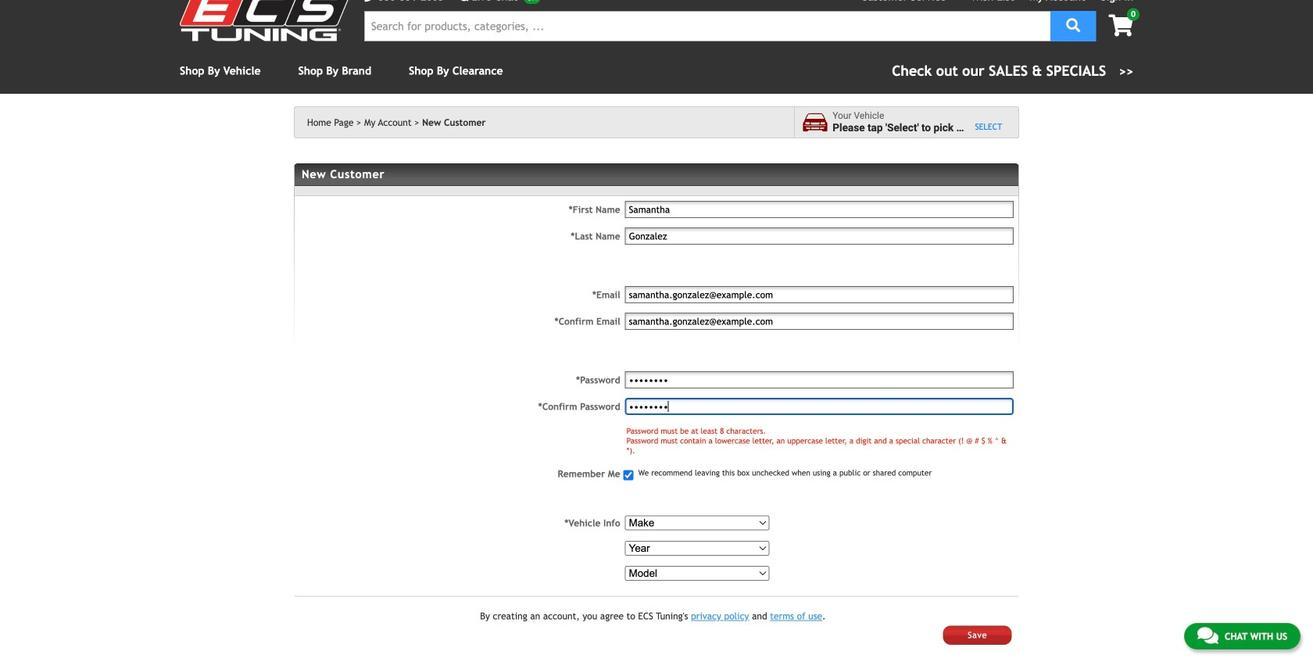 Task type: describe. For each thing, give the bounding box(es) containing it.
shopping cart image
[[1109, 14, 1133, 36]]

comments image
[[456, 0, 469, 2]]

Search text field
[[364, 11, 1051, 41]]

ecs tuning image
[[180, 0, 352, 41]]



Task type: locate. For each thing, give the bounding box(es) containing it.
search image
[[1066, 18, 1081, 32]]

None submit
[[943, 626, 1012, 645]]

None text field
[[625, 227, 1014, 245], [625, 286, 1014, 303], [625, 227, 1014, 245], [625, 286, 1014, 303]]

None password field
[[625, 371, 1014, 389], [625, 398, 1014, 415], [625, 371, 1014, 389], [625, 398, 1014, 415]]

None text field
[[625, 201, 1014, 218], [625, 313, 1014, 330], [625, 201, 1014, 218], [625, 313, 1014, 330]]

phone image
[[364, 0, 375, 2]]

None checkbox
[[624, 470, 634, 480]]



Task type: vqa. For each thing, say whether or not it's contained in the screenshot.
text field
yes



